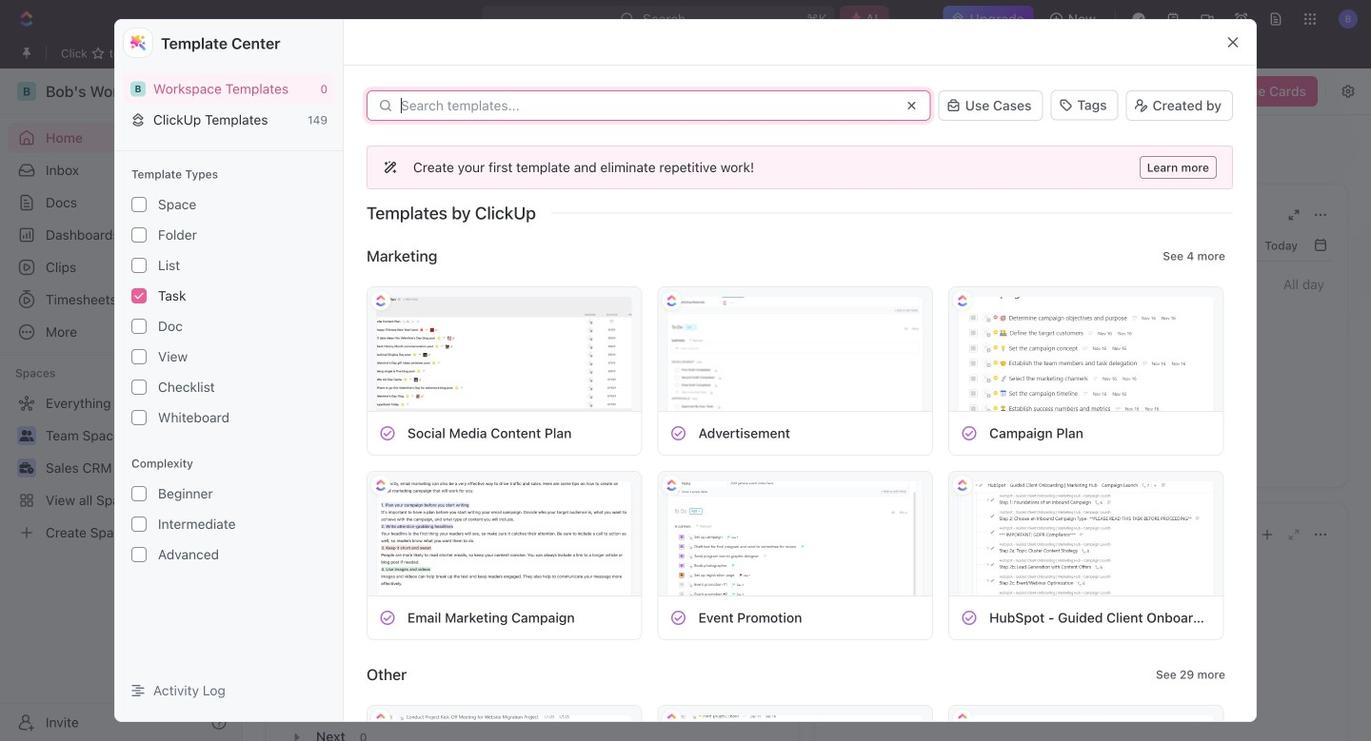 Task type: locate. For each thing, give the bounding box(es) containing it.
task template image
[[379, 425, 396, 442], [670, 425, 687, 442], [961, 610, 978, 627]]

Search templates... text field
[[401, 98, 893, 113]]

1 horizontal spatial task template image
[[670, 610, 687, 627]]

tab list
[[286, 550, 779, 597]]

tree
[[8, 389, 234, 548]]

task template image
[[961, 425, 978, 442], [379, 610, 396, 627], [670, 610, 687, 627]]

None checkbox
[[131, 197, 147, 212], [131, 228, 147, 243], [131, 289, 147, 304], [131, 380, 147, 395], [131, 410, 147, 426], [131, 517, 147, 532], [131, 548, 147, 563], [131, 197, 147, 212], [131, 228, 147, 243], [131, 289, 147, 304], [131, 380, 147, 395], [131, 410, 147, 426], [131, 517, 147, 532], [131, 548, 147, 563]]

2 horizontal spatial task template image
[[961, 610, 978, 627]]

dialog
[[381, 133, 990, 553]]

None checkbox
[[131, 258, 147, 273], [131, 319, 147, 334], [131, 350, 147, 365], [131, 487, 147, 502], [131, 258, 147, 273], [131, 319, 147, 334], [131, 350, 147, 365], [131, 487, 147, 502]]

0 horizontal spatial task template image
[[379, 425, 396, 442]]

sidebar navigation
[[0, 69, 243, 742]]

task template element
[[379, 425, 396, 442], [670, 425, 687, 442], [961, 425, 978, 442], [379, 610, 396, 627], [670, 610, 687, 627], [961, 610, 978, 627]]



Task type: vqa. For each thing, say whether or not it's contained in the screenshot.
Tags
no



Task type: describe. For each thing, give the bounding box(es) containing it.
Task Name text field
[[405, 237, 970, 260]]

bob's workspace, , element
[[130, 81, 146, 96]]

2 horizontal spatial task template image
[[961, 425, 978, 442]]

0 horizontal spatial task template image
[[379, 610, 396, 627]]

tree inside sidebar navigation
[[8, 389, 234, 548]]

1 horizontal spatial task template image
[[670, 425, 687, 442]]



